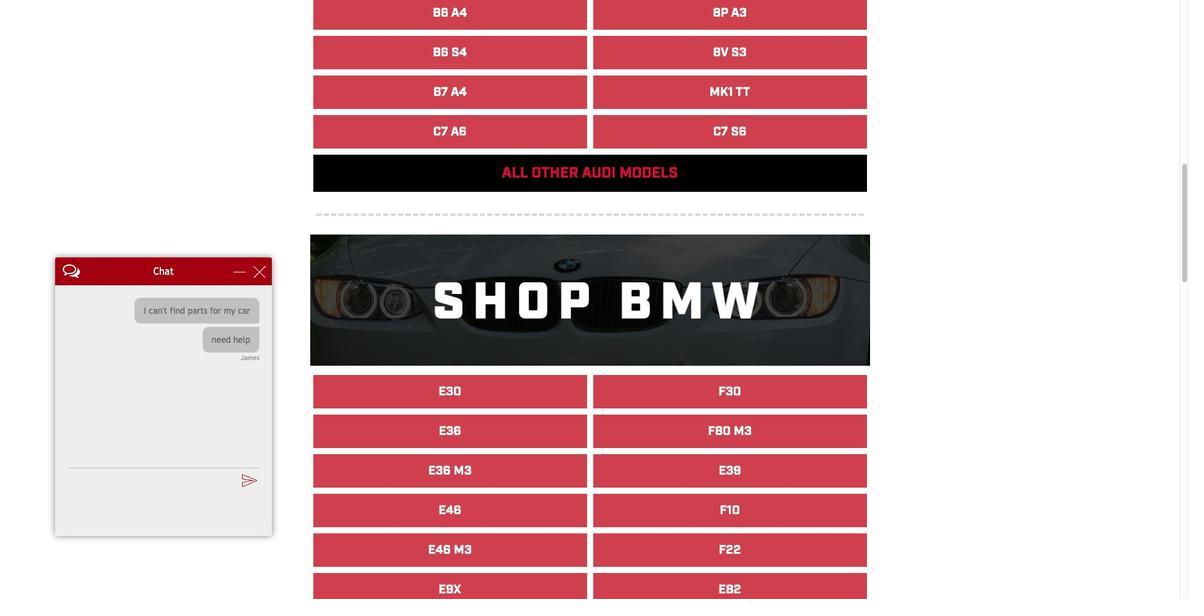 Task type: locate. For each thing, give the bounding box(es) containing it.
b6 left s4
[[433, 44, 449, 60]]

1 vertical spatial m3
[[454, 463, 472, 479]]

e36 inside 'link'
[[428, 463, 451, 479]]

2 b6 from the top
[[433, 44, 449, 60]]

b6 inside "link"
[[433, 44, 449, 60]]

e36
[[439, 423, 461, 440], [428, 463, 451, 479]]

0 vertical spatial b6
[[433, 5, 449, 21]]

e30 link
[[314, 376, 586, 408]]

a4 up s4
[[451, 5, 467, 21]]

a3
[[731, 5, 747, 21]]

e46 down "e36 m3"
[[439, 503, 461, 519]]

c7 left a6
[[433, 124, 448, 140]]

c7 for c7 s6
[[714, 124, 728, 140]]

e46 inside "link"
[[439, 503, 461, 519]]

audi
[[582, 163, 616, 183]]

tt
[[736, 84, 750, 100]]

1 vertical spatial b6
[[433, 44, 449, 60]]

b6 s4 link
[[314, 36, 586, 69]]

a4 for b7 a4
[[451, 84, 467, 100]]

a4 inside 'b6 a4' link
[[451, 5, 467, 21]]

f10 link
[[594, 495, 866, 527]]

1 vertical spatial e46
[[428, 542, 451, 559]]

8v
[[713, 44, 729, 60]]

1 c7 from the left
[[433, 124, 448, 140]]

all other audi models link
[[314, 155, 866, 191]]

m3 for e36 m3
[[454, 463, 472, 479]]

e30
[[439, 384, 461, 400]]

m3 up e46 "link"
[[454, 463, 472, 479]]

b6 a4
[[433, 5, 467, 21]]

a4 right b7
[[451, 84, 467, 100]]

m3 inside e46 m3 link
[[454, 542, 472, 559]]

b6 up b6 s4
[[433, 5, 449, 21]]

e46
[[439, 503, 461, 519], [428, 542, 451, 559]]

m3 inside e36 m3 'link'
[[454, 463, 472, 479]]

e36 up e46 "link"
[[428, 463, 451, 479]]

c7 s6
[[714, 124, 747, 140]]

0 vertical spatial m3
[[734, 423, 752, 440]]

e46 for e46
[[439, 503, 461, 519]]

b7
[[433, 84, 448, 100]]

0 vertical spatial e36
[[439, 423, 461, 440]]

8p
[[713, 5, 729, 21]]

m3 inside f80 m3 link
[[734, 423, 752, 440]]

m3
[[734, 423, 752, 440], [454, 463, 472, 479], [454, 542, 472, 559]]

mk1
[[710, 84, 733, 100]]

1 horizontal spatial c7
[[714, 124, 728, 140]]

m3 right f80
[[734, 423, 752, 440]]

c7 left "s6"
[[714, 124, 728, 140]]

e39 link
[[594, 455, 866, 487]]

all other audi models
[[502, 163, 678, 183]]

c7
[[433, 124, 448, 140], [714, 124, 728, 140]]

8p a3 link
[[594, 0, 866, 29]]

1 b6 from the top
[[433, 5, 449, 21]]

0 horizontal spatial c7
[[433, 124, 448, 140]]

2 c7 from the left
[[714, 124, 728, 140]]

0 vertical spatial a4
[[451, 5, 467, 21]]

2 vertical spatial m3
[[454, 542, 472, 559]]

e36 down e30
[[439, 423, 461, 440]]

1 vertical spatial a4
[[451, 84, 467, 100]]

m3 for f80 m3
[[734, 423, 752, 440]]

models
[[620, 163, 678, 183]]

b6 s4
[[433, 44, 467, 60]]

e46 up e9x link
[[428, 542, 451, 559]]

e82
[[719, 582, 741, 598]]

s3
[[732, 44, 747, 60]]

c7 a6 link
[[314, 116, 586, 148]]

b6
[[433, 5, 449, 21], [433, 44, 449, 60]]

1 vertical spatial e36
[[428, 463, 451, 479]]

a4 inside b7 a4 link
[[451, 84, 467, 100]]

f22 link
[[594, 534, 866, 567]]

e46 m3 link
[[314, 534, 586, 567]]

a4 for b6 a4
[[451, 5, 467, 21]]

f10
[[720, 503, 740, 519]]

0 vertical spatial e46
[[439, 503, 461, 519]]

mk1 tt
[[710, 84, 750, 100]]

e39
[[719, 463, 741, 479]]

m3 up e9x link
[[454, 542, 472, 559]]

a4
[[451, 5, 467, 21], [451, 84, 467, 100]]

other
[[532, 163, 579, 183]]

e9x
[[439, 582, 461, 598]]



Task type: describe. For each thing, give the bounding box(es) containing it.
e36 link
[[314, 415, 586, 448]]

e36 for e36
[[439, 423, 461, 440]]

f22
[[719, 542, 741, 559]]

8v s3
[[713, 44, 747, 60]]

a6
[[451, 124, 467, 140]]

e46 m3
[[428, 542, 472, 559]]

e9x link
[[314, 574, 586, 600]]

e36 for e36 m3
[[428, 463, 451, 479]]

e46 link
[[314, 495, 586, 527]]

f80 m3 link
[[594, 415, 866, 448]]

all
[[502, 163, 528, 183]]

b7 a4
[[433, 84, 467, 100]]

b7 a4 link
[[314, 76, 586, 108]]

c7 a6
[[433, 124, 467, 140]]

mk1 tt link
[[594, 76, 866, 108]]

f80 m3
[[708, 423, 752, 440]]

m3 for e46 m3
[[454, 542, 472, 559]]

c7 s6 link
[[594, 116, 866, 148]]

e36 m3 link
[[314, 455, 586, 487]]

f30
[[719, 384, 741, 400]]

b6 a4 link
[[314, 0, 586, 29]]

s6
[[731, 124, 747, 140]]

b6 for b6 s4
[[433, 44, 449, 60]]

f80
[[708, 423, 731, 440]]

8v s3 link
[[594, 36, 866, 69]]

e46 for e46 m3
[[428, 542, 451, 559]]

e36 m3
[[428, 463, 472, 479]]

s4
[[452, 44, 467, 60]]

8p a3
[[713, 5, 747, 21]]

c7 for c7 a6
[[433, 124, 448, 140]]

b6 for b6 a4
[[433, 5, 449, 21]]

e82 link
[[594, 574, 866, 600]]

f30 link
[[594, 376, 866, 408]]



Task type: vqa. For each thing, say whether or not it's contained in the screenshot.
Steering for M5
no



